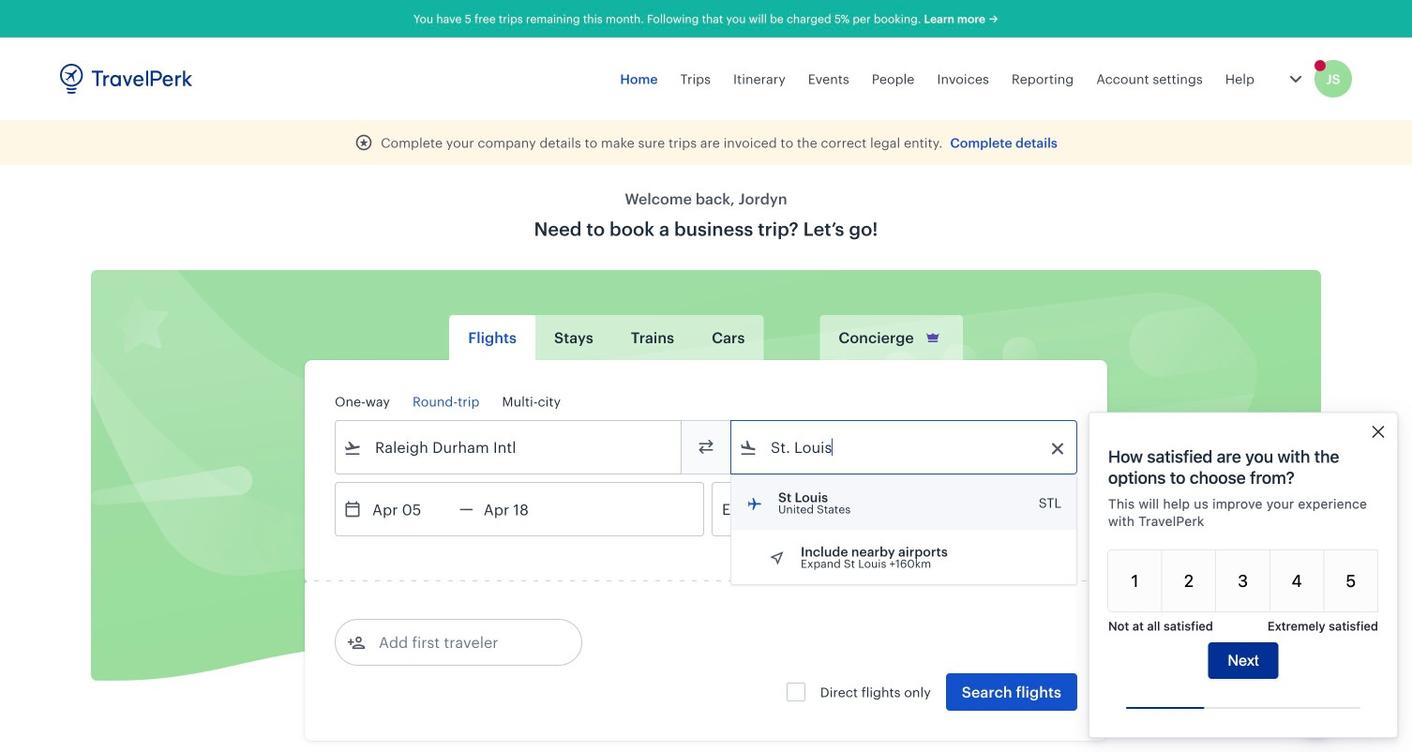 Task type: locate. For each thing, give the bounding box(es) containing it.
Return text field
[[474, 483, 571, 536]]

To search field
[[758, 433, 1053, 463]]

From search field
[[362, 433, 657, 463]]

Add first traveler search field
[[366, 628, 561, 658]]



Task type: vqa. For each thing, say whether or not it's contained in the screenshot.
Move forward to switch to the next month. icon
no



Task type: describe. For each thing, give the bounding box(es) containing it.
Depart text field
[[362, 483, 460, 536]]



